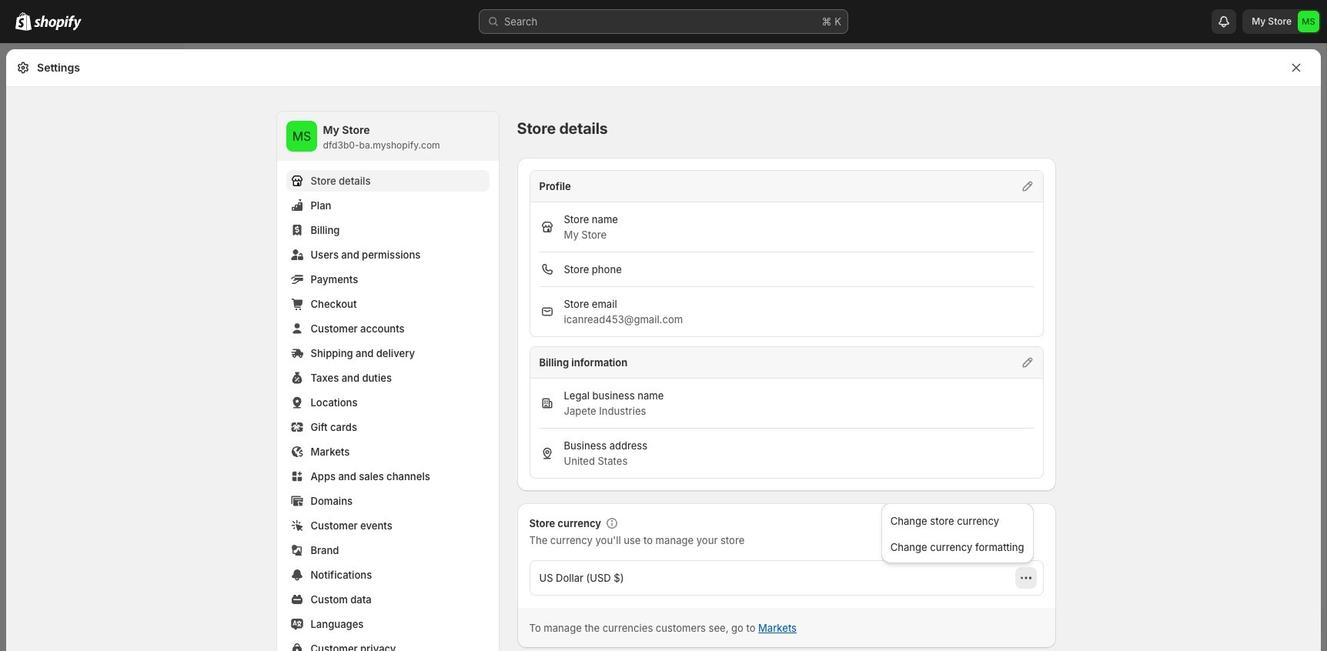 Task type: locate. For each thing, give the bounding box(es) containing it.
shopify image
[[34, 15, 82, 31]]

shopify image
[[15, 12, 32, 31]]

shop settings menu element
[[277, 112, 498, 651]]

0 horizontal spatial my store image
[[286, 121, 317, 152]]

0 vertical spatial my store image
[[1298, 11, 1320, 32]]

1 vertical spatial my store image
[[286, 121, 317, 152]]

menu
[[886, 508, 1029, 559]]

my store image
[[1298, 11, 1320, 32], [286, 121, 317, 152]]



Task type: describe. For each thing, give the bounding box(es) containing it.
settings dialog
[[6, 49, 1321, 651]]

1 horizontal spatial my store image
[[1298, 11, 1320, 32]]

my store image inside shop settings menu element
[[286, 121, 317, 152]]



